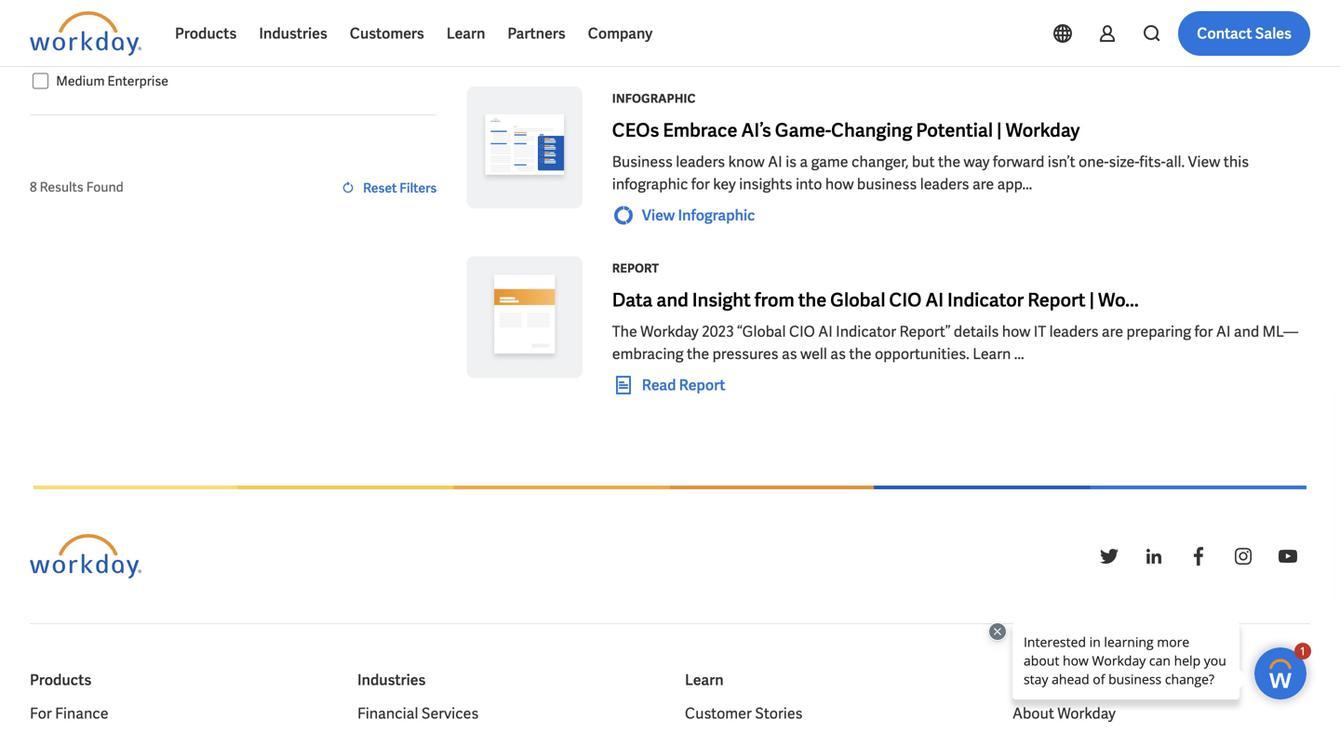 Task type: describe. For each thing, give the bounding box(es) containing it.
the right well
[[850, 345, 872, 364]]

the down the 2023
[[687, 345, 710, 364]]

"global
[[738, 322, 786, 342]]

1 as from the left
[[782, 345, 798, 364]]

the
[[613, 322, 638, 342]]

1 vertical spatial infographic
[[678, 206, 756, 225]]

about workday
[[1013, 704, 1116, 724]]

large enterprise link
[[49, 40, 437, 62]]

2023
[[702, 322, 734, 342]]

results
[[40, 179, 84, 196]]

preparing
[[1127, 322, 1192, 342]]

go to instagram image
[[1233, 546, 1255, 568]]

1 vertical spatial industries
[[358, 671, 426, 690]]

global
[[831, 288, 886, 312]]

2 read report link from the top
[[613, 374, 726, 397]]

1 vertical spatial products
[[30, 671, 92, 690]]

stories
[[755, 704, 803, 724]]

2 as from the left
[[831, 345, 846, 364]]

medium enterprise link
[[49, 70, 437, 92]]

customers
[[350, 24, 425, 43]]

partners button
[[497, 11, 577, 56]]

8 results found
[[30, 179, 124, 196]]

contact
[[1198, 24, 1253, 43]]

key
[[713, 175, 736, 194]]

are inside the workday 2023 "global cio ai indicator report" details how it leaders are preparing for ai and ml— embracing the pressures as well as the opportunities. learn ...
[[1102, 322, 1124, 342]]

forward
[[994, 152, 1045, 172]]

ceos
[[613, 118, 660, 143]]

report up it
[[1028, 288, 1086, 312]]

1 read report link from the top
[[613, 35, 726, 57]]

for finance link
[[30, 703, 109, 725]]

about
[[1013, 704, 1055, 724]]

insights
[[740, 175, 793, 194]]

products inside dropdown button
[[175, 24, 237, 43]]

the right from
[[799, 288, 827, 312]]

financial services
[[358, 704, 479, 724]]

all.
[[1167, 152, 1185, 172]]

into
[[796, 175, 823, 194]]

it
[[1034, 322, 1047, 342]]

medium
[[56, 73, 105, 89]]

view infographic link
[[613, 204, 756, 227]]

app...
[[998, 175, 1033, 194]]

reset filters
[[363, 180, 437, 197]]

size-
[[1109, 152, 1140, 172]]

learn inside dropdown button
[[447, 24, 486, 43]]

financial
[[358, 704, 419, 724]]

1 read report from the top
[[642, 36, 726, 56]]

from
[[755, 288, 795, 312]]

go to facebook image
[[1188, 546, 1211, 568]]

data and insight from the global cio ai indicator report | wo...
[[613, 288, 1140, 312]]

filters
[[400, 180, 437, 197]]

2 read report from the top
[[642, 376, 726, 395]]

1 horizontal spatial |
[[1090, 288, 1095, 312]]

large
[[56, 43, 89, 60]]

ceos embrace ai's game-changing potential | workday
[[613, 118, 1081, 143]]

business leaders know ai is a game changer, but the way forward isn't one-size-fits-all. view this infographic for key insights into how business leaders are app...
[[613, 152, 1250, 194]]

way
[[964, 152, 990, 172]]

1 go to the homepage image from the top
[[30, 11, 142, 56]]

company button
[[577, 11, 664, 56]]

ai's
[[742, 118, 772, 143]]

cio inside the workday 2023 "global cio ai indicator report" details how it leaders are preparing for ai and ml— embracing the pressures as well as the opportunities. learn ...
[[790, 322, 816, 342]]

customers button
[[339, 11, 436, 56]]

changing
[[832, 118, 913, 143]]

enterprise for medium enterprise
[[107, 73, 169, 89]]

2 vertical spatial learn
[[685, 671, 724, 690]]

how inside business leaders know ai is a game changer, but the way forward isn't one-size-fits-all. view this infographic for key insights into how business leaders are app...
[[826, 175, 854, 194]]

...
[[1015, 345, 1025, 364]]

workday for about workday
[[1058, 704, 1116, 724]]

2 go to the homepage image from the top
[[30, 534, 142, 579]]

partners
[[508, 24, 566, 43]]

8
[[30, 179, 37, 196]]

sales
[[1256, 24, 1293, 43]]

learn button
[[436, 11, 497, 56]]

changer,
[[852, 152, 909, 172]]

for
[[30, 704, 52, 724]]

ml—
[[1263, 322, 1299, 342]]

this
[[1224, 152, 1250, 172]]

view infographic
[[642, 206, 756, 225]]

about workday link
[[1013, 703, 1116, 725]]



Task type: vqa. For each thing, say whether or not it's contained in the screenshot.


Task type: locate. For each thing, give the bounding box(es) containing it.
company up about on the bottom of the page
[[1013, 671, 1078, 690]]

but
[[912, 152, 935, 172]]

0 vertical spatial enterprise
[[92, 43, 153, 60]]

data
[[613, 288, 653, 312]]

workday for the workday 2023 "global cio ai indicator report" details how it leaders are preparing for ai and ml— embracing the pressures as well as the opportunities. learn ...
[[641, 322, 699, 342]]

as left well
[[782, 345, 798, 364]]

for right preparing
[[1195, 322, 1214, 342]]

view right all.
[[1189, 152, 1221, 172]]

learn left partners
[[447, 24, 486, 43]]

2 horizontal spatial leaders
[[1050, 322, 1099, 342]]

0 horizontal spatial products
[[30, 671, 92, 690]]

1 vertical spatial leaders
[[921, 175, 970, 194]]

how
[[826, 175, 854, 194], [1003, 322, 1031, 342]]

industries inside dropdown button
[[259, 24, 328, 43]]

any link
[[49, 10, 437, 33]]

0 horizontal spatial view
[[642, 206, 675, 225]]

0 horizontal spatial company
[[588, 24, 653, 43]]

know
[[729, 152, 765, 172]]

1 vertical spatial read report link
[[613, 374, 726, 397]]

1 horizontal spatial are
[[1102, 322, 1124, 342]]

|
[[997, 118, 1003, 143], [1090, 288, 1095, 312]]

financial services link
[[358, 703, 479, 725]]

1 vertical spatial read
[[642, 376, 677, 395]]

industries button
[[248, 11, 339, 56]]

leaders down embrace
[[676, 152, 726, 172]]

products
[[175, 24, 237, 43], [30, 671, 92, 690]]

0 horizontal spatial as
[[782, 345, 798, 364]]

0 vertical spatial leaders
[[676, 152, 726, 172]]

how inside the workday 2023 "global cio ai indicator report" details how it leaders are preparing for ai and ml— embracing the pressures as well as the opportunities. learn ...
[[1003, 322, 1031, 342]]

1 vertical spatial view
[[642, 206, 675, 225]]

0 vertical spatial indicator
[[948, 288, 1025, 312]]

0 vertical spatial read
[[642, 36, 677, 56]]

2 vertical spatial workday
[[1058, 704, 1116, 724]]

for
[[692, 175, 710, 194], [1195, 322, 1214, 342]]

enterprise up medium enterprise
[[92, 43, 153, 60]]

0 vertical spatial infographic
[[613, 91, 696, 107]]

report down the pressures
[[679, 376, 726, 395]]

industries up medium enterprise link
[[259, 24, 328, 43]]

details
[[954, 322, 999, 342]]

is
[[786, 152, 797, 172]]

leaders right it
[[1050, 322, 1099, 342]]

are down wo...
[[1102, 322, 1124, 342]]

infographic up ceos
[[613, 91, 696, 107]]

| up 'forward'
[[997, 118, 1003, 143]]

cio
[[890, 288, 922, 312], [790, 322, 816, 342]]

game
[[812, 152, 849, 172]]

game-
[[775, 118, 832, 143]]

0 vertical spatial go to the homepage image
[[30, 11, 142, 56]]

and
[[657, 288, 689, 312], [1235, 322, 1260, 342]]

and inside the workday 2023 "global cio ai indicator report" details how it leaders are preparing for ai and ml— embracing the pressures as well as the opportunities. learn ...
[[1235, 322, 1260, 342]]

1 horizontal spatial view
[[1189, 152, 1221, 172]]

0 horizontal spatial and
[[657, 288, 689, 312]]

ai left ml—
[[1217, 322, 1231, 342]]

0 vertical spatial and
[[657, 288, 689, 312]]

indicator
[[948, 288, 1025, 312], [836, 322, 897, 342]]

view
[[1189, 152, 1221, 172], [642, 206, 675, 225]]

1 horizontal spatial as
[[831, 345, 846, 364]]

business
[[613, 152, 673, 172]]

products button
[[164, 11, 248, 56]]

read down embracing
[[642, 376, 677, 395]]

0 vertical spatial cio
[[890, 288, 922, 312]]

potential
[[917, 118, 994, 143]]

a
[[800, 152, 808, 172]]

ai inside business leaders know ai is a game changer, but the way forward isn't one-size-fits-all. view this infographic for key insights into how business leaders are app...
[[768, 152, 783, 172]]

opportunities.
[[875, 345, 970, 364]]

0 horizontal spatial |
[[997, 118, 1003, 143]]

workday inside about workday link
[[1058, 704, 1116, 724]]

go to youtube image
[[1278, 546, 1300, 568]]

learn up customer
[[685, 671, 724, 690]]

0 vertical spatial industries
[[259, 24, 328, 43]]

company right partners
[[588, 24, 653, 43]]

view down infographic
[[642, 206, 675, 225]]

medium enterprise
[[56, 73, 169, 89]]

1 vertical spatial enterprise
[[107, 73, 169, 89]]

any
[[56, 13, 79, 30]]

indicator inside the workday 2023 "global cio ai indicator report" details how it leaders are preparing for ai and ml— embracing the pressures as well as the opportunities. learn ...
[[836, 322, 897, 342]]

read for 1st read report link
[[642, 36, 677, 56]]

go to twitter image
[[1099, 546, 1121, 568]]

as
[[782, 345, 798, 364], [831, 345, 846, 364]]

0 vertical spatial view
[[1189, 152, 1221, 172]]

learn down details
[[973, 345, 1012, 364]]

0 vertical spatial products
[[175, 24, 237, 43]]

0 horizontal spatial are
[[973, 175, 995, 194]]

products up for finance link
[[30, 671, 92, 690]]

1 vertical spatial workday
[[641, 322, 699, 342]]

the workday 2023 "global cio ai indicator report" details how it leaders are preparing for ai and ml— embracing the pressures as well as the opportunities. learn ...
[[613, 322, 1299, 364]]

business
[[858, 175, 917, 194]]

1 horizontal spatial products
[[175, 24, 237, 43]]

workday up isn't
[[1006, 118, 1081, 143]]

customer stories
[[685, 704, 803, 724]]

products up medium enterprise link
[[175, 24, 237, 43]]

2 read from the top
[[642, 376, 677, 395]]

1 horizontal spatial industries
[[358, 671, 426, 690]]

isn't
[[1048, 152, 1076, 172]]

1 read from the top
[[642, 36, 677, 56]]

enterprise down large enterprise
[[107, 73, 169, 89]]

as right well
[[831, 345, 846, 364]]

enterprise for large enterprise
[[92, 43, 153, 60]]

ai left is
[[768, 152, 783, 172]]

0 horizontal spatial cio
[[790, 322, 816, 342]]

0 vertical spatial read report
[[642, 36, 726, 56]]

for inside business leaders know ai is a game changer, but the way forward isn't one-size-fits-all. view this infographic for key insights into how business leaders are app...
[[692, 175, 710, 194]]

1 vertical spatial cio
[[790, 322, 816, 342]]

0 horizontal spatial how
[[826, 175, 854, 194]]

cio up well
[[790, 322, 816, 342]]

ai up well
[[819, 322, 833, 342]]

0 vertical spatial for
[[692, 175, 710, 194]]

1 vertical spatial and
[[1235, 322, 1260, 342]]

1 horizontal spatial and
[[1235, 322, 1260, 342]]

one-
[[1079, 152, 1110, 172]]

read report down embracing
[[642, 376, 726, 395]]

0 vertical spatial read report link
[[613, 35, 726, 57]]

how up ...
[[1003, 322, 1031, 342]]

go to linkedin image
[[1144, 546, 1166, 568]]

workday right about on the bottom of the page
[[1058, 704, 1116, 724]]

report"
[[900, 322, 951, 342]]

fits-
[[1140, 152, 1167, 172]]

0 horizontal spatial learn
[[447, 24, 486, 43]]

0 horizontal spatial indicator
[[836, 322, 897, 342]]

are down way
[[973, 175, 995, 194]]

pressures
[[713, 345, 779, 364]]

embracing
[[613, 345, 684, 364]]

workday
[[1006, 118, 1081, 143], [641, 322, 699, 342], [1058, 704, 1116, 724]]

report right company dropdown button
[[679, 36, 726, 56]]

indicator up details
[[948, 288, 1025, 312]]

wo...
[[1099, 288, 1140, 312]]

report up data
[[613, 261, 659, 277]]

leaders inside the workday 2023 "global cio ai indicator report" details how it leaders are preparing for ai and ml— embracing the pressures as well as the opportunities. learn ...
[[1050, 322, 1099, 342]]

the right but
[[939, 152, 961, 172]]

1 horizontal spatial cio
[[890, 288, 922, 312]]

leaders down but
[[921, 175, 970, 194]]

2 horizontal spatial learn
[[973, 345, 1012, 364]]

for left "key"
[[692, 175, 710, 194]]

customer
[[685, 704, 752, 724]]

read for 1st read report link from the bottom of the page
[[642, 376, 677, 395]]

learn
[[447, 24, 486, 43], [973, 345, 1012, 364], [685, 671, 724, 690]]

are
[[973, 175, 995, 194], [1102, 322, 1124, 342]]

1 vertical spatial read report
[[642, 376, 726, 395]]

| left wo...
[[1090, 288, 1095, 312]]

infographic
[[613, 175, 689, 194]]

ai up report"
[[926, 288, 944, 312]]

customer stories link
[[685, 703, 803, 725]]

industries
[[259, 24, 328, 43], [358, 671, 426, 690]]

0 horizontal spatial industries
[[259, 24, 328, 43]]

reset
[[363, 180, 397, 197]]

0 vertical spatial are
[[973, 175, 995, 194]]

None checkbox
[[33, 43, 49, 60], [33, 73, 49, 89], [33, 43, 49, 60], [33, 73, 49, 89]]

view inside business leaders know ai is a game changer, but the way forward isn't one-size-fits-all. view this infographic for key insights into how business leaders are app...
[[1189, 152, 1221, 172]]

insight
[[693, 288, 751, 312]]

1 vertical spatial how
[[1003, 322, 1031, 342]]

industries up financial
[[358, 671, 426, 690]]

services
[[422, 704, 479, 724]]

for inside the workday 2023 "global cio ai indicator report" details how it leaders are preparing for ai and ml— embracing the pressures as well as the opportunities. learn ...
[[1195, 322, 1214, 342]]

read
[[642, 36, 677, 56], [642, 376, 677, 395]]

well
[[801, 345, 828, 364]]

the
[[939, 152, 961, 172], [799, 288, 827, 312], [687, 345, 710, 364], [850, 345, 872, 364]]

enterprise
[[92, 43, 153, 60], [107, 73, 169, 89]]

for finance
[[30, 704, 109, 724]]

learn inside the workday 2023 "global cio ai indicator report" details how it leaders are preparing for ai and ml— embracing the pressures as well as the opportunities. learn ...
[[973, 345, 1012, 364]]

1 horizontal spatial company
[[1013, 671, 1078, 690]]

1 horizontal spatial for
[[1195, 322, 1214, 342]]

contact sales
[[1198, 24, 1293, 43]]

how down game
[[826, 175, 854, 194]]

0 vertical spatial |
[[997, 118, 1003, 143]]

1 vertical spatial are
[[1102, 322, 1124, 342]]

1 horizontal spatial how
[[1003, 322, 1031, 342]]

large enterprise
[[56, 43, 153, 60]]

contact sales link
[[1179, 11, 1311, 56]]

1 horizontal spatial indicator
[[948, 288, 1025, 312]]

are inside business leaders know ai is a game changer, but the way forward isn't one-size-fits-all. view this infographic for key insights into how business leaders are app...
[[973, 175, 995, 194]]

1 vertical spatial |
[[1090, 288, 1095, 312]]

0 vertical spatial learn
[[447, 24, 486, 43]]

2 vertical spatial leaders
[[1050, 322, 1099, 342]]

company inside dropdown button
[[588, 24, 653, 43]]

read report up embrace
[[642, 36, 726, 56]]

read up ceos
[[642, 36, 677, 56]]

1 horizontal spatial learn
[[685, 671, 724, 690]]

1 vertical spatial learn
[[973, 345, 1012, 364]]

0 horizontal spatial leaders
[[676, 152, 726, 172]]

workday inside the workday 2023 "global cio ai indicator report" details how it leaders are preparing for ai and ml— embracing the pressures as well as the opportunities. learn ...
[[641, 322, 699, 342]]

workday up embracing
[[641, 322, 699, 342]]

1 vertical spatial for
[[1195, 322, 1214, 342]]

indicator down global
[[836, 322, 897, 342]]

1 horizontal spatial leaders
[[921, 175, 970, 194]]

the inside business leaders know ai is a game changer, but the way forward isn't one-size-fits-all. view this infographic for key insights into how business leaders are app...
[[939, 152, 961, 172]]

infographic down "key"
[[678, 206, 756, 225]]

0 horizontal spatial for
[[692, 175, 710, 194]]

embrace
[[663, 118, 738, 143]]

and left ml—
[[1235, 322, 1260, 342]]

read report link
[[613, 35, 726, 57], [613, 374, 726, 397]]

1 vertical spatial indicator
[[836, 322, 897, 342]]

finance
[[55, 704, 109, 724]]

infographic
[[613, 91, 696, 107], [678, 206, 756, 225]]

read report link up embrace
[[613, 35, 726, 57]]

and right data
[[657, 288, 689, 312]]

0 vertical spatial workday
[[1006, 118, 1081, 143]]

1 vertical spatial go to the homepage image
[[30, 534, 142, 579]]

found
[[86, 179, 124, 196]]

read report link down embracing
[[613, 374, 726, 397]]

0 vertical spatial how
[[826, 175, 854, 194]]

go to the homepage image
[[30, 11, 142, 56], [30, 534, 142, 579]]

company
[[588, 24, 653, 43], [1013, 671, 1078, 690]]

cio up report"
[[890, 288, 922, 312]]

1 vertical spatial company
[[1013, 671, 1078, 690]]

read report
[[642, 36, 726, 56], [642, 376, 726, 395]]

0 vertical spatial company
[[588, 24, 653, 43]]



